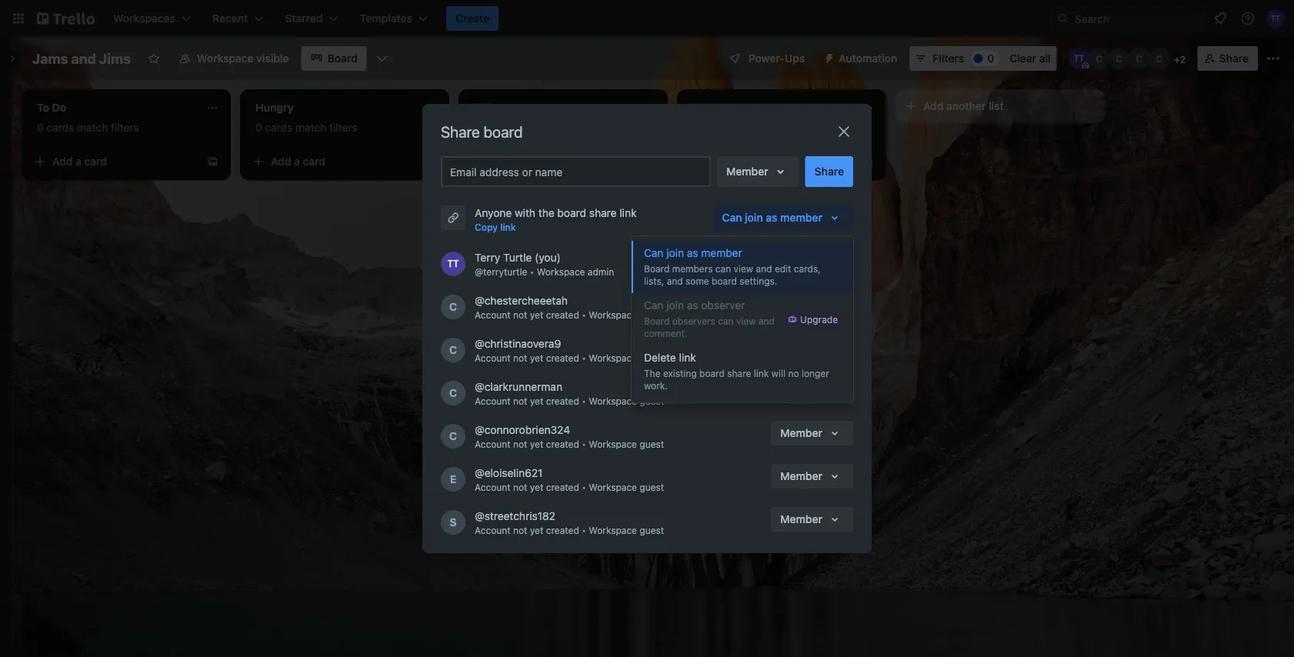 Task type: vqa. For each thing, say whether or not it's contained in the screenshot.
Details
no



Task type: describe. For each thing, give the bounding box(es) containing it.
member for can join as member
[[781, 211, 823, 224]]

workspace for @christinaovera9
[[589, 353, 637, 363]]

board inside can join as member board members can view and edit cards, lists, and some board settings.
[[712, 276, 737, 286]]

board for can join as member
[[644, 263, 670, 274]]

christinaovera9 (christinaovera9) image
[[1109, 48, 1131, 69]]

open information menu image
[[1241, 11, 1256, 26]]

0 notifications image
[[1212, 9, 1230, 28]]

comment.
[[644, 328, 688, 339]]

and inside can join as observer board observers can view and comment.
[[759, 316, 775, 326]]

c for the topmost clarkrunnerman (clarkrunnerman) "image"
[[1137, 53, 1143, 64]]

automation button
[[818, 46, 907, 71]]

@streetchris182 account not yet created • workspace guest
[[475, 510, 664, 536]]

can join as member button
[[713, 206, 854, 230]]

members
[[673, 263, 713, 274]]

0 vertical spatial board
[[328, 52, 358, 65]]

board inside anyone with the board share link copy link
[[558, 207, 587, 219]]

not for @chestercheeetah
[[513, 309, 528, 320]]

workspace inside the terry turtle (you) @terryturtle • workspace admin
[[537, 266, 585, 277]]

can join as member
[[723, 211, 823, 224]]

guest for @clarkrunnerman
[[640, 396, 664, 406]]

not for @connorobrien324
[[513, 439, 528, 450]]

c for chestercheeetah (chestercheeetah) "image" to the right
[[1096, 53, 1103, 64]]

search image
[[1058, 12, 1070, 25]]

2
[[1181, 54, 1187, 65]]

account for @clarkrunnerman
[[475, 396, 511, 406]]

4 add a card button from the left
[[684, 149, 856, 174]]

add another list button
[[896, 89, 1106, 123]]

add a card for second add a card button
[[271, 155, 326, 168]]

+
[[1175, 54, 1181, 65]]

created for @chestercheeetah
[[546, 309, 580, 320]]

• for @christinaovera9
[[582, 353, 586, 363]]

(you)
[[535, 251, 561, 264]]

1 vertical spatial chestercheeetah (chestercheeetah) image
[[441, 295, 466, 319]]

primary element
[[0, 0, 1295, 37]]

0 for first add a card button
[[37, 121, 44, 134]]

1 vertical spatial share button
[[806, 156, 854, 187]]

create from template… image for 3rd add a card button from left
[[644, 156, 656, 168]]

add a card for first add a card button
[[52, 155, 107, 168]]

3 add a card button from the left
[[465, 149, 637, 174]]

jims
[[99, 50, 131, 67]]

add another list
[[924, 100, 1004, 112]]

a for first add a card button
[[76, 155, 82, 168]]

power-ups
[[749, 52, 805, 65]]

member for @eloiselin621
[[781, 470, 823, 483]]

member for can join as member board members can view and edit cards, lists, and some board settings.
[[702, 247, 743, 259]]

not for @christinaovera9
[[513, 353, 528, 363]]

1 vertical spatial clarkrunnerman (clarkrunnerman) image
[[441, 381, 466, 406]]

not for @clarkrunnerman
[[513, 396, 528, 406]]

card for first add a card button
[[84, 155, 107, 168]]

not for @streetchris182
[[513, 525, 528, 536]]

switch to… image
[[11, 11, 26, 26]]

account for @chestercheeetah
[[475, 309, 511, 320]]

• for @chestercheeetah
[[582, 309, 586, 320]]

terry turtle (terryturtle) image inside primary element
[[1267, 9, 1286, 28]]

christinaovera9 (christinaovera9) image
[[441, 338, 466, 363]]

Board name text field
[[25, 46, 138, 71]]

c for the bottommost clarkrunnerman (clarkrunnerman) "image"
[[450, 387, 457, 400]]

longer
[[802, 368, 830, 379]]

streetchris182 (streetchris182) image
[[441, 510, 466, 535]]

board inside the delete link the existing board share link will no longer work.
[[700, 368, 725, 379]]

link down anyone
[[501, 222, 516, 232]]

3 cards from the left
[[484, 121, 511, 134]]

some
[[686, 276, 710, 286]]

connorobrien324 (connorobrien324) image
[[1149, 48, 1171, 69]]

turtle
[[503, 251, 532, 264]]

share inside the delete link the existing board share link will no longer work.
[[728, 368, 752, 379]]

and inside the board name text box
[[71, 50, 96, 67]]

another
[[947, 100, 986, 112]]

join for can join as member board members can view and edit cards, lists, and some board settings.
[[667, 247, 684, 259]]

observer
[[702, 299, 746, 312]]

connorobrien324 (connorobrien324) image
[[441, 424, 466, 449]]

2 c button from the left
[[1109, 48, 1131, 69]]

no
[[789, 368, 800, 379]]

1 horizontal spatial share button
[[1198, 46, 1259, 71]]

share board
[[441, 122, 523, 141]]

close image
[[835, 122, 854, 141]]

@clarkrunnerman
[[475, 381, 563, 393]]

can for can join as observer board observers can view and comment.
[[644, 299, 664, 312]]

anyone
[[475, 207, 512, 219]]

account for @streetchris182
[[475, 525, 511, 536]]

1 add a card button from the left
[[28, 149, 200, 174]]

group containing can join as member
[[632, 236, 854, 403]]

account for @eloiselin621
[[475, 482, 511, 493]]

guest for @eloiselin621
[[640, 482, 664, 493]]

create from template… image
[[862, 156, 875, 168]]

@eloiselin621 account not yet created • workspace guest
[[475, 467, 664, 493]]

power-ups button
[[718, 46, 815, 71]]

+ 2
[[1175, 54, 1187, 65]]

match for 3rd add a card button from left
[[514, 121, 545, 134]]

e
[[450, 473, 457, 486]]

join for can join as member
[[745, 211, 763, 224]]

the
[[539, 207, 555, 219]]

upgrade button
[[785, 312, 841, 327]]

will
[[772, 368, 786, 379]]

view for member
[[734, 263, 754, 274]]

add for add another list button
[[924, 100, 944, 112]]

• for @eloiselin621
[[582, 482, 586, 493]]

link left will
[[754, 368, 769, 379]]

@streetchris182
[[475, 510, 556, 523]]

created for @streetchris182
[[546, 525, 580, 536]]

created for @eloiselin621
[[546, 482, 580, 493]]

workspace for @eloiselin621
[[589, 482, 637, 493]]

list
[[989, 100, 1004, 112]]

yet for @streetchris182
[[530, 525, 544, 536]]

add a card for 3rd add a card button from left
[[490, 155, 544, 168]]

0 vertical spatial clarkrunnerman (clarkrunnerman) image
[[1129, 48, 1151, 69]]

add for second add a card button
[[271, 155, 291, 168]]

admin
[[588, 266, 615, 277]]

power-
[[749, 52, 785, 65]]

@christinaovera9 account not yet created • workspace guest
[[475, 338, 664, 363]]

anyone with the board share link copy link
[[475, 207, 637, 232]]

sm image
[[818, 46, 839, 68]]



Task type: locate. For each thing, give the bounding box(es) containing it.
c button
[[1089, 48, 1111, 69], [1109, 48, 1131, 69], [1129, 48, 1151, 69], [1149, 48, 1171, 69]]

0 horizontal spatial terry turtle (terryturtle) image
[[441, 252, 466, 276]]

0 horizontal spatial filters
[[111, 121, 139, 134]]

can
[[716, 263, 731, 274], [718, 316, 734, 326]]

2 create from template… image from the left
[[425, 156, 437, 168]]

match down board link
[[296, 121, 327, 134]]

ups
[[785, 52, 805, 65]]

guest inside @streetchris182 account not yet created • workspace guest
[[640, 525, 664, 536]]

@terryturtle
[[475, 266, 528, 277]]

2 horizontal spatial match
[[514, 121, 545, 134]]

add for 3rd add a card button from left
[[490, 155, 510, 168]]

workspace inside "@eloiselin621 account not yet created • workspace guest"
[[589, 482, 637, 493]]

0 horizontal spatial cards
[[47, 121, 74, 134]]

• inside @christinaovera9 account not yet created • workspace guest
[[582, 353, 586, 363]]

account down @clarkrunnerman
[[475, 396, 511, 406]]

created for @christinaovera9
[[546, 353, 580, 363]]

as inside popup button
[[766, 211, 778, 224]]

@clarkrunnerman account not yet created • workspace guest
[[475, 381, 664, 406]]

workspace down "@eloiselin621 account not yet created • workspace guest"
[[589, 525, 637, 536]]

edit
[[775, 263, 792, 274]]

3 created from the top
[[546, 396, 580, 406]]

share button left create from template… image
[[806, 156, 854, 187]]

join inside can join as member popup button
[[745, 211, 763, 224]]

guest inside "@eloiselin621 account not yet created • workspace guest"
[[640, 482, 664, 493]]

@connorobrien324 account not yet created • workspace guest
[[475, 424, 664, 450]]

can inside popup button
[[723, 211, 743, 224]]

delete link the existing board share link will no longer work.
[[644, 351, 830, 391]]

0 vertical spatial can
[[716, 263, 731, 274]]

view
[[734, 263, 754, 274], [737, 316, 756, 326]]

a for second add a card button
[[294, 155, 300, 168]]

as up 'observers' on the right top of the page
[[687, 299, 699, 312]]

0 vertical spatial can
[[723, 211, 743, 224]]

c left christinaovera9 (christinaovera9) icon
[[1096, 53, 1103, 64]]

can inside can join as observer board observers can view and comment.
[[718, 316, 734, 326]]

• up "@eloiselin621 account not yet created • workspace guest"
[[582, 439, 586, 450]]

not inside @connorobrien324 account not yet created • workspace guest
[[513, 439, 528, 450]]

1 match from the left
[[77, 121, 108, 134]]

1 vertical spatial member
[[702, 247, 743, 259]]

workspace up "@eloiselin621 account not yet created • workspace guest"
[[589, 439, 637, 450]]

@chestercheeetah account not yet created • workspace guest
[[475, 294, 664, 320]]

can join as observer board observers can view and comment.
[[644, 299, 775, 339]]

match
[[77, 121, 108, 134], [296, 121, 327, 134], [514, 121, 545, 134]]

2 vertical spatial can
[[644, 299, 664, 312]]

guest inside @christinaovera9 account not yet created • workspace guest
[[640, 353, 664, 363]]

1 horizontal spatial chestercheeetah (chestercheeetah) image
[[1089, 48, 1111, 69]]

cards
[[47, 121, 74, 134], [265, 121, 293, 134], [484, 121, 511, 134]]

2 0 cards match filters from the left
[[256, 121, 358, 134]]

0 horizontal spatial share
[[441, 122, 480, 141]]

visible
[[257, 52, 289, 65]]

1 0 cards match filters from the left
[[37, 121, 139, 134]]

as up edit
[[766, 211, 778, 224]]

yet for @clarkrunnerman
[[530, 396, 544, 406]]

1 horizontal spatial clarkrunnerman (clarkrunnerman) image
[[1129, 48, 1151, 69]]

created inside @christinaovera9 account not yet created • workspace guest
[[546, 353, 580, 363]]

delete
[[644, 351, 677, 364]]

terry turtle (terryturtle) image right "open information menu" icon
[[1267, 9, 1286, 28]]

2 filters from the left
[[330, 121, 358, 134]]

yet down @chestercheeetah
[[530, 309, 544, 320]]

1 horizontal spatial share
[[728, 368, 752, 379]]

• up @streetchris182 account not yet created • workspace guest
[[582, 482, 586, 493]]

a for 3rd add a card button from left
[[513, 155, 519, 168]]

terry
[[475, 251, 501, 264]]

3 c button from the left
[[1129, 48, 1151, 69]]

and
[[71, 50, 96, 67], [756, 263, 773, 274], [667, 276, 683, 286], [759, 316, 775, 326]]

view for observer
[[737, 316, 756, 326]]

not down @streetchris182
[[513, 525, 528, 536]]

can inside can join as observer board observers can view and comment.
[[644, 299, 664, 312]]

board inside can join as observer board observers can view and comment.
[[644, 316, 670, 326]]

1 horizontal spatial member
[[781, 211, 823, 224]]

0 for 3rd add a card button from left
[[474, 121, 481, 134]]

3 guest from the top
[[640, 396, 664, 406]]

copy
[[475, 222, 498, 232]]

3 add a card from the left
[[490, 155, 544, 168]]

c right christinaovera9 (christinaovera9) icon
[[1137, 53, 1143, 64]]

jams and jims
[[32, 50, 131, 67]]

can for observer
[[718, 316, 734, 326]]

1 not from the top
[[513, 309, 528, 320]]

jams
[[32, 50, 68, 67]]

5 created from the top
[[546, 482, 580, 493]]

0 cards match filters for first add a card button
[[37, 121, 139, 134]]

member button for @eloiselin621
[[772, 464, 854, 489]]

2 horizontal spatial share
[[1220, 52, 1249, 65]]

4 created from the top
[[546, 439, 580, 450]]

c for connorobrien324 (connorobrien324) icon
[[1157, 53, 1163, 64]]

0 vertical spatial join
[[745, 211, 763, 224]]

• for @streetchris182
[[582, 525, 586, 536]]

guest for @chestercheeetah
[[640, 309, 664, 320]]

add
[[924, 100, 944, 112], [52, 155, 73, 168], [271, 155, 291, 168], [490, 155, 510, 168], [708, 155, 729, 168]]

the
[[644, 368, 661, 379]]

3 a from the left
[[513, 155, 519, 168]]

all
[[1040, 52, 1051, 65]]

observers
[[673, 316, 716, 326]]

as for can join as observer
[[687, 299, 699, 312]]

member inside can join as member board members can view and edit cards, lists, and some board settings.
[[702, 247, 743, 259]]

add a card for first add a card button from right
[[708, 155, 763, 168]]

s
[[450, 516, 457, 529]]

2 not from the top
[[513, 353, 528, 363]]

filters up email address or name text box
[[548, 121, 576, 134]]

view up settings. on the right top of page
[[734, 263, 754, 274]]

5 not from the top
[[513, 482, 528, 493]]

• inside @clarkrunnerman account not yet created • workspace guest
[[582, 396, 586, 406]]

and up settings. on the right top of page
[[756, 263, 773, 274]]

chestercheeetah (chestercheeetah) image
[[1089, 48, 1111, 69], [441, 295, 466, 319]]

workspace
[[197, 52, 254, 65], [537, 266, 585, 277], [589, 309, 637, 320], [589, 353, 637, 363], [589, 396, 637, 406], [589, 439, 637, 450], [589, 482, 637, 493], [589, 525, 637, 536]]

can inside can join as member board members can view and edit cards, lists, and some board settings.
[[716, 263, 731, 274]]

join up members
[[667, 247, 684, 259]]

c for christinaovera9 (christinaovera9) image
[[450, 344, 457, 356]]

created up @christinaovera9 account not yet created • workspace guest
[[546, 309, 580, 320]]

3 yet from the top
[[530, 396, 544, 406]]

view inside can join as observer board observers can view and comment.
[[737, 316, 756, 326]]

terry turtle (terryturtle) image left the terry
[[441, 252, 466, 276]]

not inside @streetchris182 account not yet created • workspace guest
[[513, 525, 528, 536]]

2 guest from the top
[[640, 353, 664, 363]]

account down @streetchris182
[[475, 525, 511, 536]]

0 horizontal spatial share
[[590, 207, 617, 219]]

5 yet from the top
[[530, 482, 544, 493]]

1 card from the left
[[84, 155, 107, 168]]

created up @connorobrien324 account not yet created • workspace guest
[[546, 396, 580, 406]]

6 not from the top
[[513, 525, 528, 536]]

0 horizontal spatial share button
[[806, 156, 854, 187]]

terry turtle (terryturtle) image
[[1267, 9, 1286, 28], [1069, 48, 1091, 69], [441, 252, 466, 276]]

guest for @christinaovera9
[[640, 353, 664, 363]]

member button for @connorobrien324
[[772, 421, 854, 446]]

star or unstar board image
[[148, 52, 160, 65]]

and down settings. on the right top of page
[[759, 316, 775, 326]]

yet inside @streetchris182 account not yet created • workspace guest
[[530, 525, 544, 536]]

card for 3rd add a card button from left
[[522, 155, 544, 168]]

c for connorobrien324 (connorobrien324) image
[[450, 430, 457, 443]]

share down email address or name text box
[[590, 207, 617, 219]]

workspace up @streetchris182 account not yet created • workspace guest
[[589, 482, 637, 493]]

workspace left visible
[[197, 52, 254, 65]]

account inside @connorobrien324 account not yet created • workspace guest
[[475, 439, 511, 450]]

• inside "@eloiselin621 account not yet created • workspace guest"
[[582, 482, 586, 493]]

yet for @christinaovera9
[[530, 353, 544, 363]]

settings.
[[740, 276, 778, 286]]

3 0 cards match filters from the left
[[474, 121, 576, 134]]

• up @clarkrunnerman account not yet created • workspace guest
[[582, 353, 586, 363]]

0 horizontal spatial 0 cards match filters
[[37, 121, 139, 134]]

create from template… image for second add a card button
[[425, 156, 437, 168]]

can up can join as member board members can view and edit cards, lists, and some board settings.
[[723, 211, 743, 224]]

member up members
[[702, 247, 743, 259]]

3 create from template… image from the left
[[644, 156, 656, 168]]

• inside the @chestercheeetah account not yet created • workspace guest
[[582, 309, 586, 320]]

board up comment.
[[644, 316, 670, 326]]

join for can join as observer board observers can view and comment.
[[667, 299, 684, 312]]

1 vertical spatial view
[[737, 316, 756, 326]]

0 horizontal spatial match
[[77, 121, 108, 134]]

• inside the terry turtle (you) @terryturtle • workspace admin
[[530, 266, 535, 277]]

board
[[484, 122, 523, 141], [558, 207, 587, 219], [712, 276, 737, 286], [700, 368, 725, 379]]

chestercheeetah (chestercheeetah) image right all
[[1089, 48, 1111, 69]]

1 horizontal spatial cards
[[265, 121, 293, 134]]

customize views image
[[375, 51, 390, 66]]

filters down board link
[[330, 121, 358, 134]]

yet inside @clarkrunnerman account not yet created • workspace guest
[[530, 396, 544, 406]]

as inside can join as observer board observers can view and comment.
[[687, 299, 699, 312]]

4 a from the left
[[731, 155, 737, 168]]

can join as member board members can view and edit cards, lists, and some board settings.
[[644, 247, 821, 286]]

not down @clarkrunnerman
[[513, 396, 528, 406]]

workspace down the (you)
[[537, 266, 585, 277]]

c left connorobrien324 (connorobrien324) icon
[[1116, 53, 1123, 64]]

0 cards match filters
[[37, 121, 139, 134], [256, 121, 358, 134], [474, 121, 576, 134]]

can
[[723, 211, 743, 224], [644, 247, 664, 259], [644, 299, 664, 312]]

not inside "@eloiselin621 account not yet created • workspace guest"
[[513, 482, 528, 493]]

can down observer
[[718, 316, 734, 326]]

1 c button from the left
[[1089, 48, 1111, 69]]

copy link button
[[475, 219, 516, 235]]

clear
[[1010, 52, 1037, 65]]

6 account from the top
[[475, 525, 511, 536]]

2 vertical spatial share
[[815, 165, 845, 178]]

add for first add a card button from right
[[708, 155, 729, 168]]

guest for @connorobrien324
[[640, 439, 664, 450]]

@connorobrien324
[[475, 424, 571, 437]]

as up members
[[687, 247, 699, 259]]

share
[[1220, 52, 1249, 65], [441, 122, 480, 141], [815, 165, 845, 178]]

not down @christinaovera9
[[513, 353, 528, 363]]

group
[[632, 236, 854, 403]]

2 match from the left
[[296, 121, 327, 134]]

0 horizontal spatial member
[[702, 247, 743, 259]]

yet inside @christinaovera9 account not yet created • workspace guest
[[530, 353, 544, 363]]

join inside can join as observer board observers can view and comment.
[[667, 299, 684, 312]]

guest inside the @chestercheeetah account not yet created • workspace guest
[[640, 309, 664, 320]]

member for @connorobrien324
[[781, 427, 823, 440]]

account down @eloiselin621
[[475, 482, 511, 493]]

0 cards match filters up email address or name text box
[[474, 121, 576, 134]]

member up cards,
[[781, 211, 823, 224]]

can right members
[[716, 263, 731, 274]]

1 horizontal spatial terry turtle (terryturtle) image
[[1069, 48, 1091, 69]]

workspace up @connorobrien324 account not yet created • workspace guest
[[589, 396, 637, 406]]

join up 'observers' on the right top of the page
[[667, 299, 684, 312]]

0 vertical spatial chestercheeetah (chestercheeetah) image
[[1089, 48, 1111, 69]]

as inside can join as member board members can view and edit cards, lists, and some board settings.
[[687, 247, 699, 259]]

1 horizontal spatial filters
[[330, 121, 358, 134]]

workspace inside @streetchris182 account not yet created • workspace guest
[[589, 525, 637, 536]]

account inside the @chestercheeetah account not yet created • workspace guest
[[475, 309, 511, 320]]

@eloiselin621
[[475, 467, 543, 480]]

2 a from the left
[[294, 155, 300, 168]]

account inside @clarkrunnerman account not yet created • workspace guest
[[475, 396, 511, 406]]

4 not from the top
[[513, 439, 528, 450]]

terry turtle (you) @terryturtle • workspace admin
[[475, 251, 615, 277]]

yet down @christinaovera9
[[530, 353, 544, 363]]

2 horizontal spatial create from template… image
[[644, 156, 656, 168]]

workspace inside @connorobrien324 account not yet created • workspace guest
[[589, 439, 637, 450]]

2 add a card from the left
[[271, 155, 326, 168]]

workspace down admin
[[589, 309, 637, 320]]

not inside the @chestercheeetah account not yet created • workspace guest
[[513, 309, 528, 320]]

account inside "@eloiselin621 account not yet created • workspace guest"
[[475, 482, 511, 493]]

join
[[745, 211, 763, 224], [667, 247, 684, 259], [667, 299, 684, 312]]

view inside can join as member board members can view and edit cards, lists, and some board settings.
[[734, 263, 754, 274]]

3 not from the top
[[513, 396, 528, 406]]

workspace for @streetchris182
[[589, 525, 637, 536]]

upgrade
[[801, 314, 838, 325]]

0 vertical spatial share
[[1220, 52, 1249, 65]]

share button
[[1198, 46, 1259, 71], [806, 156, 854, 187]]

not for @eloiselin621
[[513, 482, 528, 493]]

automation
[[839, 52, 898, 65]]

can down lists,
[[644, 299, 664, 312]]

1 guest from the top
[[640, 309, 664, 320]]

Email address or name text field
[[450, 161, 708, 182]]

1 vertical spatial can
[[644, 247, 664, 259]]

2 yet from the top
[[530, 353, 544, 363]]

board left the customize views icon
[[328, 52, 358, 65]]

yet down @clarkrunnerman
[[530, 396, 544, 406]]

2 vertical spatial board
[[644, 316, 670, 326]]

c for christinaovera9 (christinaovera9) icon
[[1116, 53, 1123, 64]]

0 cards match filters for second add a card button
[[256, 121, 358, 134]]

account for @connorobrien324
[[475, 439, 511, 450]]

not down @chestercheeetah
[[513, 309, 528, 320]]

0 vertical spatial member
[[781, 211, 823, 224]]

1 horizontal spatial create from template… image
[[425, 156, 437, 168]]

Search field
[[1070, 7, 1205, 30]]

1 add a card from the left
[[52, 155, 107, 168]]

create
[[456, 12, 490, 25]]

created for @clarkrunnerman
[[546, 396, 580, 406]]

1 yet from the top
[[530, 309, 544, 320]]

not
[[513, 309, 528, 320], [513, 353, 528, 363], [513, 396, 528, 406], [513, 439, 528, 450], [513, 482, 528, 493], [513, 525, 528, 536]]

account down "@connorobrien324"
[[475, 439, 511, 450]]

1 vertical spatial terry turtle (terryturtle) image
[[1069, 48, 1091, 69]]

• down turtle
[[530, 266, 535, 277]]

join inside can join as member board members can view and edit cards, lists, and some board settings.
[[667, 247, 684, 259]]

with
[[515, 207, 536, 219]]

board for can join as observer
[[644, 316, 670, 326]]

• up @christinaovera9 account not yet created • workspace guest
[[582, 309, 586, 320]]

workspace inside @christinaovera9 account not yet created • workspace guest
[[589, 353, 637, 363]]

account down @chestercheeetah
[[475, 309, 511, 320]]

5 guest from the top
[[640, 482, 664, 493]]

• down "@eloiselin621 account not yet created • workspace guest"
[[582, 525, 586, 536]]

0 cards match filters down the board name text box
[[37, 121, 139, 134]]

chestercheeetah (chestercheeetah) image up christinaovera9 (christinaovera9) image
[[441, 295, 466, 319]]

clarkrunnerman (clarkrunnerman) image up connorobrien324 (connorobrien324) image
[[441, 381, 466, 406]]

account for @christinaovera9
[[475, 353, 511, 363]]

workspace inside button
[[197, 52, 254, 65]]

0 vertical spatial as
[[766, 211, 778, 224]]

can inside can join as member board members can view and edit cards, lists, and some board settings.
[[644, 247, 664, 259]]

0 cards match filters down board link
[[256, 121, 358, 134]]

0 vertical spatial view
[[734, 263, 754, 274]]

1 create from template… image from the left
[[206, 156, 219, 168]]

created up @clarkrunnerman account not yet created • workspace guest
[[546, 353, 580, 363]]

share
[[590, 207, 617, 219], [728, 368, 752, 379]]

workspace for @clarkrunnerman
[[589, 396, 637, 406]]

workspace visible button
[[169, 46, 298, 71]]

lists,
[[644, 276, 665, 286]]

guest for @streetchris182
[[640, 525, 664, 536]]

1 filters from the left
[[111, 121, 139, 134]]

created inside the @chestercheeetah account not yet created • workspace guest
[[546, 309, 580, 320]]

c up "e"
[[450, 430, 457, 443]]

created inside "@eloiselin621 account not yet created • workspace guest"
[[546, 482, 580, 493]]

and right lists,
[[667, 276, 683, 286]]

created inside @clarkrunnerman account not yet created • workspace guest
[[546, 396, 580, 406]]

board
[[328, 52, 358, 65], [644, 263, 670, 274], [644, 316, 670, 326]]

match for second add a card button
[[296, 121, 327, 134]]

eloiselin621 (eloiselin621) image
[[441, 467, 466, 492]]

view down observer
[[737, 316, 756, 326]]

cards,
[[794, 263, 821, 274]]

board up lists,
[[644, 263, 670, 274]]

account down @christinaovera9
[[475, 353, 511, 363]]

4 card from the left
[[740, 155, 763, 168]]

member for @streetchris182
[[781, 513, 823, 526]]

2 cards from the left
[[265, 121, 293, 134]]

add for first add a card button
[[52, 155, 73, 168]]

1 vertical spatial as
[[687, 247, 699, 259]]

created for @connorobrien324
[[546, 439, 580, 450]]

• for @connorobrien324
[[582, 439, 586, 450]]

filters down 'jims'
[[111, 121, 139, 134]]

guest inside @connorobrien324 account not yet created • workspace guest
[[640, 439, 664, 450]]

not down "@connorobrien324"
[[513, 439, 528, 450]]

2 horizontal spatial filters
[[548, 121, 576, 134]]

2 vertical spatial as
[[687, 299, 699, 312]]

1 created from the top
[[546, 309, 580, 320]]

• for @clarkrunnerman
[[582, 396, 586, 406]]

1 vertical spatial can
[[718, 316, 734, 326]]

0 vertical spatial terry turtle (terryturtle) image
[[1267, 9, 1286, 28]]

add a card
[[52, 155, 107, 168], [271, 155, 326, 168], [490, 155, 544, 168], [708, 155, 763, 168]]

terry turtle (terryturtle) image right all
[[1069, 48, 1091, 69]]

a
[[76, 155, 82, 168], [294, 155, 300, 168], [513, 155, 519, 168], [731, 155, 737, 168]]

c
[[1096, 53, 1103, 64], [1116, 53, 1123, 64], [1137, 53, 1143, 64], [1157, 53, 1163, 64], [450, 301, 457, 313], [450, 344, 457, 356], [450, 387, 457, 400], [450, 430, 457, 443]]

and left 'jims'
[[71, 50, 96, 67]]

yet for @eloiselin621
[[530, 482, 544, 493]]

create button
[[447, 6, 499, 31]]

@chestercheeetah
[[475, 294, 568, 307]]

c left '+'
[[1157, 53, 1163, 64]]

1 account from the top
[[475, 309, 511, 320]]

1 a from the left
[[76, 155, 82, 168]]

link down email address or name text box
[[620, 207, 637, 219]]

existing
[[664, 368, 697, 379]]

card for first add a card button from right
[[740, 155, 763, 168]]

member
[[727, 165, 769, 178], [781, 427, 823, 440], [781, 470, 823, 483], [781, 513, 823, 526]]

work.
[[644, 380, 668, 391]]

4 yet from the top
[[530, 439, 544, 450]]

as
[[766, 211, 778, 224], [687, 247, 699, 259], [687, 299, 699, 312]]

6 yet from the top
[[530, 525, 544, 536]]

a for first add a card button from right
[[731, 155, 737, 168]]

filters
[[933, 52, 965, 65]]

clarkrunnerman (clarkrunnerman) image left '+'
[[1129, 48, 1151, 69]]

created down @streetchris182
[[546, 525, 580, 536]]

3 account from the top
[[475, 396, 511, 406]]

2 add a card button from the left
[[246, 149, 419, 174]]

member
[[781, 211, 823, 224], [702, 247, 743, 259]]

yet inside @connorobrien324 account not yet created • workspace guest
[[530, 439, 544, 450]]

member button for @streetchris182
[[772, 507, 854, 532]]

3 filters from the left
[[548, 121, 576, 134]]

match for first add a card button
[[77, 121, 108, 134]]

4 c button from the left
[[1149, 48, 1171, 69]]

board link
[[301, 46, 367, 71]]

can for can join as member
[[723, 211, 743, 224]]

share inside anyone with the board share link copy link
[[590, 207, 617, 219]]

c left @christinaovera9
[[450, 344, 457, 356]]

4 account from the top
[[475, 439, 511, 450]]

create from template… image
[[206, 156, 219, 168], [425, 156, 437, 168], [644, 156, 656, 168]]

account inside @streetchris182 account not yet created • workspace guest
[[475, 525, 511, 536]]

created up @streetchris182 account not yet created • workspace guest
[[546, 482, 580, 493]]

@christinaovera9
[[475, 338, 561, 350]]

match down the board name text box
[[77, 121, 108, 134]]

clear all
[[1010, 52, 1051, 65]]

• inside @connorobrien324 account not yet created • workspace guest
[[582, 439, 586, 450]]

yet for @connorobrien324
[[530, 439, 544, 450]]

2 vertical spatial terry turtle (terryturtle) image
[[441, 252, 466, 276]]

guest inside @clarkrunnerman account not yet created • workspace guest
[[640, 396, 664, 406]]

1 vertical spatial join
[[667, 247, 684, 259]]

2 horizontal spatial cards
[[484, 121, 511, 134]]

c down christinaovera9 (christinaovera9) image
[[450, 387, 457, 400]]

share left will
[[728, 368, 752, 379]]

2 created from the top
[[546, 353, 580, 363]]

created inside @connorobrien324 account not yet created • workspace guest
[[546, 439, 580, 450]]

create from template… image for first add a card button
[[206, 156, 219, 168]]

2 horizontal spatial 0 cards match filters
[[474, 121, 576, 134]]

2 vertical spatial join
[[667, 299, 684, 312]]

join up can join as member board members can view and edit cards, lists, and some board settings.
[[745, 211, 763, 224]]

1 horizontal spatial match
[[296, 121, 327, 134]]

1 horizontal spatial share
[[815, 165, 845, 178]]

workspace left delete
[[589, 353, 637, 363]]

5 account from the top
[[475, 482, 511, 493]]

2 horizontal spatial terry turtle (terryturtle) image
[[1267, 9, 1286, 28]]

1 horizontal spatial 0 cards match filters
[[256, 121, 358, 134]]

match up email address or name text box
[[514, 121, 545, 134]]

member inside popup button
[[781, 211, 823, 224]]

created inside @streetchris182 account not yet created • workspace guest
[[546, 525, 580, 536]]

member button
[[718, 156, 800, 187], [772, 421, 854, 446], [772, 464, 854, 489], [772, 507, 854, 532]]

not inside @christinaovera9 account not yet created • workspace guest
[[513, 353, 528, 363]]

clarkrunnerman (clarkrunnerman) image
[[1129, 48, 1151, 69], [441, 381, 466, 406]]

not down @eloiselin621
[[513, 482, 528, 493]]

yet inside the @chestercheeetah account not yet created • workspace guest
[[530, 309, 544, 320]]

2 account from the top
[[475, 353, 511, 363]]

• up @connorobrien324 account not yet created • workspace guest
[[582, 396, 586, 406]]

board inside can join as member board members can view and edit cards, lists, and some board settings.
[[644, 263, 670, 274]]

0 horizontal spatial clarkrunnerman (clarkrunnerman) image
[[441, 381, 466, 406]]

c up christinaovera9 (christinaovera9) image
[[450, 301, 457, 313]]

0
[[988, 52, 995, 65], [37, 121, 44, 134], [256, 121, 262, 134], [474, 121, 481, 134]]

1 vertical spatial board
[[644, 263, 670, 274]]

card
[[84, 155, 107, 168], [303, 155, 326, 168], [522, 155, 544, 168], [740, 155, 763, 168]]

clear all button
[[1004, 46, 1058, 71]]

workspace for @connorobrien324
[[589, 439, 637, 450]]

workspace for @chestercheeetah
[[589, 309, 637, 320]]

as for can join as member
[[687, 247, 699, 259]]

1 vertical spatial share
[[728, 368, 752, 379]]

1 cards from the left
[[47, 121, 74, 134]]

workspace inside @clarkrunnerman account not yet created • workspace guest
[[589, 396, 637, 406]]

created
[[546, 309, 580, 320], [546, 353, 580, 363], [546, 396, 580, 406], [546, 439, 580, 450], [546, 482, 580, 493], [546, 525, 580, 536]]

can up lists,
[[644, 247, 664, 259]]

yet down @streetchris182
[[530, 525, 544, 536]]

can for member
[[716, 263, 731, 274]]

3 match from the left
[[514, 121, 545, 134]]

link up existing
[[679, 351, 697, 364]]

0 for second add a card button
[[256, 121, 262, 134]]

3 card from the left
[[522, 155, 544, 168]]

workspace inside the @chestercheeetah account not yet created • workspace guest
[[589, 309, 637, 320]]

share button down 0 notifications "icon"
[[1198, 46, 1259, 71]]

card for second add a card button
[[303, 155, 326, 168]]

account inside @christinaovera9 account not yet created • workspace guest
[[475, 353, 511, 363]]

2 card from the left
[[303, 155, 326, 168]]

yet for @chestercheeetah
[[530, 309, 544, 320]]

0 vertical spatial share button
[[1198, 46, 1259, 71]]

c for chestercheeetah (chestercheeetah) "image" to the bottom
[[450, 301, 457, 313]]

account
[[475, 309, 511, 320], [475, 353, 511, 363], [475, 396, 511, 406], [475, 439, 511, 450], [475, 482, 511, 493], [475, 525, 511, 536]]

1 vertical spatial share
[[441, 122, 480, 141]]

6 created from the top
[[546, 525, 580, 536]]

yet inside "@eloiselin621 account not yet created • workspace guest"
[[530, 482, 544, 493]]

4 add a card from the left
[[708, 155, 763, 168]]

0 horizontal spatial chestercheeetah (chestercheeetah) image
[[441, 295, 466, 319]]

yet
[[530, 309, 544, 320], [530, 353, 544, 363], [530, 396, 544, 406], [530, 439, 544, 450], [530, 482, 544, 493], [530, 525, 544, 536]]

created up "@eloiselin621 account not yet created • workspace guest"
[[546, 439, 580, 450]]

6 guest from the top
[[640, 525, 664, 536]]

4 guest from the top
[[640, 439, 664, 450]]

0 cards match filters for 3rd add a card button from left
[[474, 121, 576, 134]]

yet down @eloiselin621
[[530, 482, 544, 493]]

• inside @streetchris182 account not yet created • workspace guest
[[582, 525, 586, 536]]

guest
[[640, 309, 664, 320], [640, 353, 664, 363], [640, 396, 664, 406], [640, 439, 664, 450], [640, 482, 664, 493], [640, 525, 664, 536]]

not inside @clarkrunnerman account not yet created • workspace guest
[[513, 396, 528, 406]]

workspace visible
[[197, 52, 289, 65]]

0 vertical spatial share
[[590, 207, 617, 219]]

show menu image
[[1266, 51, 1282, 66]]

yet down "@connorobrien324"
[[530, 439, 544, 450]]

•
[[530, 266, 535, 277], [582, 309, 586, 320], [582, 353, 586, 363], [582, 396, 586, 406], [582, 439, 586, 450], [582, 482, 586, 493], [582, 525, 586, 536]]

can for can join as member board members can view and edit cards, lists, and some board settings.
[[644, 247, 664, 259]]

0 horizontal spatial create from template… image
[[206, 156, 219, 168]]



